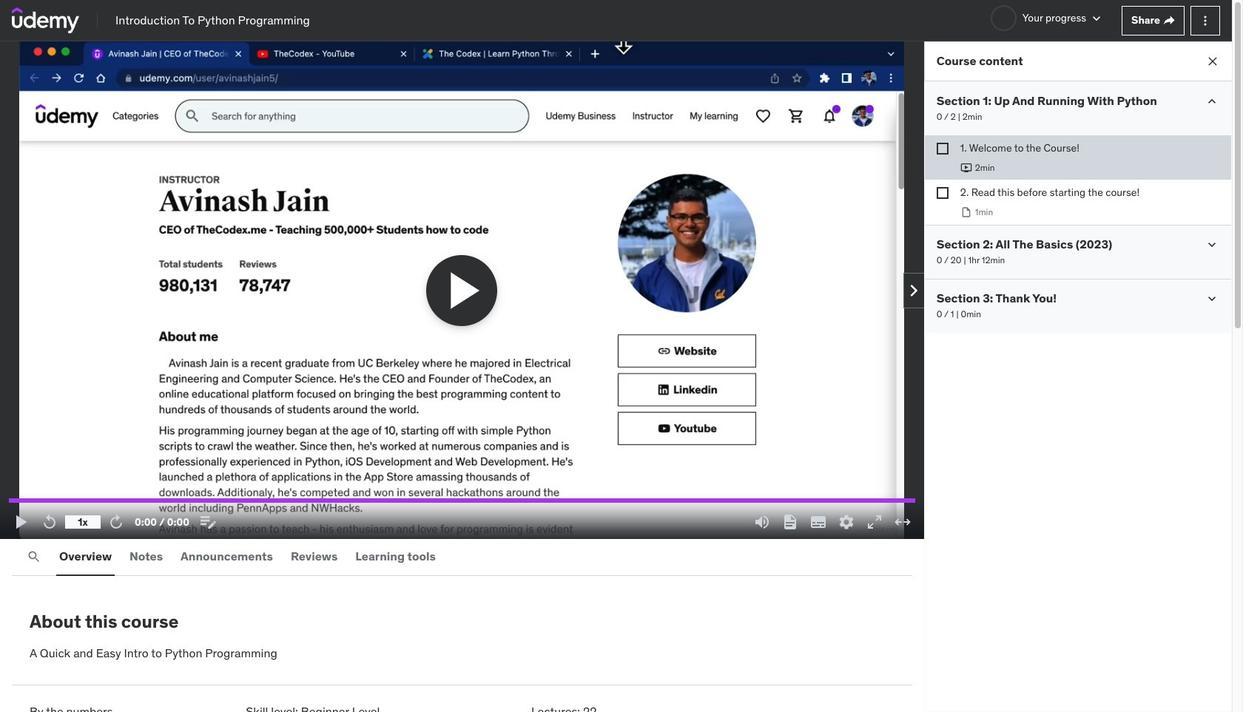 Task type: vqa. For each thing, say whether or not it's contained in the screenshot.
Play image at the left bottom of page
yes



Task type: locate. For each thing, give the bounding box(es) containing it.
close course content sidebar image
[[1206, 54, 1221, 69]]

small image
[[1090, 11, 1104, 26], [1205, 237, 1220, 252]]

2 small image from the top
[[1205, 291, 1220, 306]]

search image
[[27, 550, 41, 565]]

fullscreen image
[[866, 514, 884, 531]]

go to next lecture image
[[902, 279, 926, 302]]

1 horizontal spatial small image
[[1205, 237, 1220, 252]]

1 vertical spatial xsmall image
[[937, 143, 949, 155]]

1 vertical spatial small image
[[1205, 237, 1220, 252]]

add note image
[[199, 514, 217, 531]]

1 vertical spatial small image
[[1205, 291, 1220, 306]]

0 vertical spatial small image
[[1090, 11, 1104, 26]]

play image
[[13, 514, 30, 531]]

expanded view image
[[894, 514, 912, 531]]

udemy image
[[12, 8, 79, 33]]

actions image
[[1198, 13, 1213, 28]]

0 horizontal spatial small image
[[1090, 11, 1104, 26]]

small image
[[1205, 94, 1220, 109], [1205, 291, 1220, 306]]

xsmall image for the play welcome to the course! image
[[937, 143, 949, 155]]

xsmall image
[[1164, 14, 1175, 26], [937, 143, 949, 155], [937, 188, 949, 199]]

0 vertical spatial small image
[[1205, 94, 1220, 109]]

start read this before starting the course! image
[[961, 207, 972, 219]]

subtitles image
[[810, 514, 827, 531]]

forward 5 seconds image
[[107, 514, 125, 531]]

2 vertical spatial xsmall image
[[937, 188, 949, 199]]



Task type: describe. For each thing, give the bounding box(es) containing it.
settings image
[[838, 514, 855, 531]]

sidebar element
[[924, 41, 1232, 713]]

mute image
[[753, 514, 771, 531]]

1 small image from the top
[[1205, 94, 1220, 109]]

progress bar slider
[[9, 492, 915, 510]]

play welcome to the course! image
[[961, 162, 972, 174]]

transcript in sidebar region image
[[781, 514, 799, 531]]

play video image
[[441, 267, 489, 314]]

0 vertical spatial xsmall image
[[1164, 14, 1175, 26]]

xsmall image for start read this before starting the course! icon
[[937, 188, 949, 199]]

small image inside sidebar element
[[1205, 237, 1220, 252]]

rewind 5 seconds image
[[41, 514, 58, 531]]



